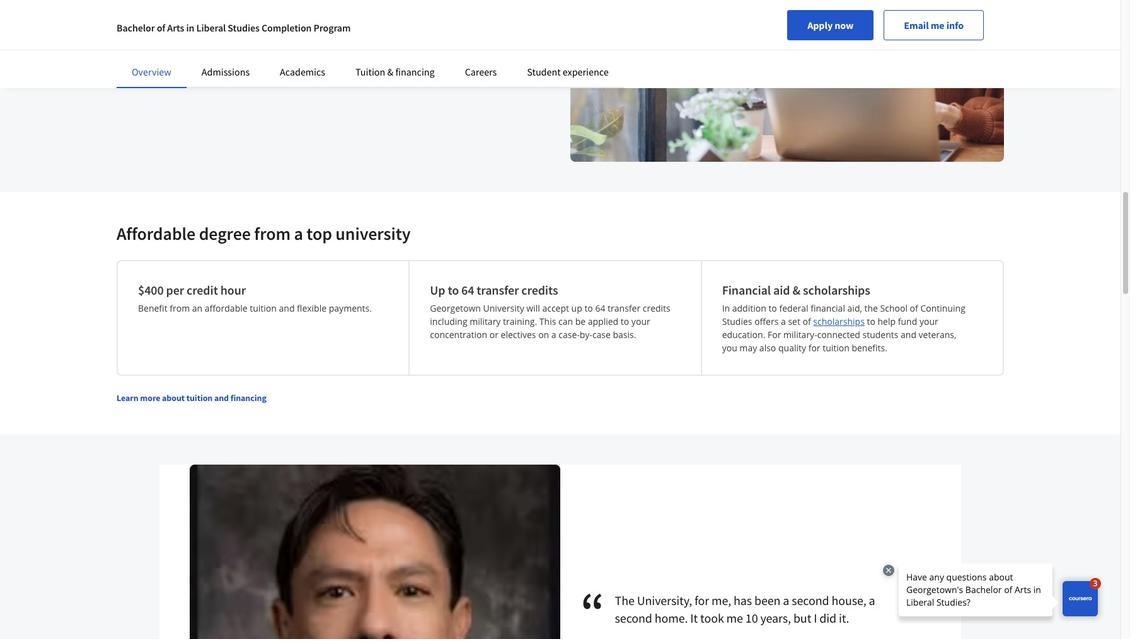 Task type: locate. For each thing, give the bounding box(es) containing it.
electives
[[501, 329, 536, 341]]

0 horizontal spatial 64
[[461, 282, 474, 298]]

and left flexible
[[279, 302, 295, 314]]

1 horizontal spatial transfer
[[608, 302, 641, 314]]

studies
[[228, 21, 260, 34], [722, 316, 752, 328]]

1 horizontal spatial studies
[[722, 316, 752, 328]]

1 horizontal spatial credits
[[643, 302, 671, 314]]

studies up with
[[228, 21, 260, 34]]

from left top
[[254, 222, 291, 245]]

1 vertical spatial second
[[615, 611, 652, 626]]

tuition & financing
[[356, 66, 435, 78]]

affordable
[[117, 222, 196, 245]]

transfer up university
[[477, 282, 519, 298]]

1 horizontal spatial me
[[931, 19, 945, 32]]

student
[[527, 66, 561, 78]]

64
[[461, 282, 474, 298], [595, 302, 605, 314]]

64 up the georgetown
[[461, 282, 474, 298]]

set
[[788, 316, 801, 328]]

me
[[931, 19, 945, 32], [727, 611, 743, 626]]

in
[[722, 302, 730, 314]]

& right aid
[[793, 282, 801, 298]]

a right with
[[255, 45, 260, 58]]

64 up the 'applied'
[[595, 302, 605, 314]]

degree
[[300, 45, 329, 58], [199, 222, 251, 245]]

0 horizontal spatial tuition
[[186, 393, 213, 404]]

0 horizontal spatial your
[[180, 45, 199, 58]]

your inside to help fund your education. for military-connected students and veterans, you may also quality for tuition benefits.
[[920, 316, 939, 328]]

1 horizontal spatial second
[[792, 593, 829, 609]]

institution
[[445, 45, 489, 58]]

applied
[[588, 316, 619, 328]]

1 horizontal spatial your
[[632, 316, 650, 328]]

$400 per credit hour benefit from an affordable tuition and flexible payments.
[[138, 282, 372, 314]]

studies inside financial aid & scholarships in addition to federal financial aid, the school of continuing studies offers a set of
[[722, 316, 752, 328]]

0 vertical spatial from
[[331, 45, 351, 58]]

from up commitment
[[331, 45, 351, 58]]

careers
[[465, 66, 497, 78]]

tuition down connected
[[823, 342, 850, 354]]

and down 'fund'
[[901, 329, 917, 341]]

a right on
[[551, 329, 556, 341]]

of down possess at the top left of page
[[539, 60, 547, 73]]

& inside financial aid & scholarships in addition to federal financial aid, the school of continuing studies offers a set of
[[793, 282, 801, 298]]

globally-
[[360, 45, 397, 58]]

0 horizontal spatial financing
[[231, 393, 267, 404]]

and inside $400 per credit hour benefit from an affordable tuition and flexible payments.
[[279, 302, 295, 314]]

for up it
[[695, 593, 709, 609]]

this
[[540, 316, 556, 328]]

from inside you'll enhance your resume with a valuable degree from a globally-recognized institution and possess the ethical judgment, intercultural skills, and commitment to lifelong learning that are the hallmarks of today's most successful employees.
[[331, 45, 351, 58]]

0 vertical spatial degree
[[300, 45, 329, 58]]

from
[[331, 45, 351, 58], [254, 222, 291, 245], [170, 302, 190, 314]]

transfer up the 'applied'
[[608, 302, 641, 314]]

0 vertical spatial for
[[809, 342, 821, 354]]

0 horizontal spatial me
[[727, 611, 743, 626]]

aid
[[774, 282, 790, 298]]

resume
[[201, 45, 232, 58]]

student experience
[[527, 66, 609, 78]]

1 vertical spatial me
[[727, 611, 743, 626]]

financing
[[396, 66, 435, 78], [231, 393, 267, 404]]

of right "set"
[[803, 316, 811, 328]]

me inside button
[[931, 19, 945, 32]]

tuition
[[250, 302, 277, 314], [823, 342, 850, 354], [186, 393, 213, 404]]

you'll enhance your resume with a valuable degree from a globally-recognized institution and possess the ethical judgment, intercultural skills, and commitment to lifelong learning that are the hallmarks of today's most successful employees.
[[117, 45, 547, 88]]

studies up education.
[[722, 316, 752, 328]]

intercultural
[[209, 60, 261, 73]]

also
[[760, 342, 776, 354]]

0 vertical spatial tuition
[[250, 302, 277, 314]]

0 vertical spatial scholarships
[[803, 282, 870, 298]]

2 horizontal spatial the
[[865, 302, 878, 314]]

training.
[[503, 316, 537, 328]]

university
[[483, 302, 524, 314]]

your up judgment,
[[180, 45, 199, 58]]

and right skills,
[[288, 60, 305, 73]]

benefit
[[138, 302, 167, 314]]

a inside up to 64 transfer credits georgetown university will accept up to 64 transfer credits including military training. this can be applied to your concentration or electives on a case-by-case basis.
[[551, 329, 556, 341]]

1 vertical spatial from
[[254, 222, 291, 245]]

0 vertical spatial second
[[792, 593, 829, 609]]

second
[[792, 593, 829, 609], [615, 611, 652, 626]]

student experience link
[[527, 66, 609, 78]]

a
[[255, 45, 260, 58], [353, 45, 358, 58], [294, 222, 303, 245], [781, 316, 786, 328], [551, 329, 556, 341], [783, 593, 789, 609], [869, 593, 875, 609]]

0 vertical spatial credits
[[522, 282, 558, 298]]

apply now button
[[788, 10, 874, 40]]

0 horizontal spatial transfer
[[477, 282, 519, 298]]

info
[[947, 19, 964, 32]]

1 vertical spatial transfer
[[608, 302, 641, 314]]

10
[[746, 611, 758, 626]]

or
[[490, 329, 499, 341]]

1 vertical spatial for
[[695, 593, 709, 609]]

offers
[[755, 316, 779, 328]]

0 horizontal spatial &
[[387, 66, 394, 78]]

and
[[491, 45, 507, 58], [288, 60, 305, 73], [279, 302, 295, 314], [901, 329, 917, 341], [214, 393, 229, 404]]

0 vertical spatial studies
[[228, 21, 260, 34]]

case-
[[559, 329, 580, 341]]

2 horizontal spatial from
[[331, 45, 351, 58]]

your up 'veterans,'
[[920, 316, 939, 328]]

second down the
[[615, 611, 652, 626]]

1 horizontal spatial for
[[809, 342, 821, 354]]

1 vertical spatial financing
[[231, 393, 267, 404]]

a right house,
[[869, 593, 875, 609]]

military
[[470, 316, 501, 328]]

learn more about tuition and financing link
[[117, 393, 267, 404]]

to inside to help fund your education. for military-connected students and veterans, you may also quality for tuition benefits.
[[867, 316, 876, 328]]

tuition inside to help fund your education. for military-connected students and veterans, you may also quality for tuition benefits.
[[823, 342, 850, 354]]

2 horizontal spatial your
[[920, 316, 939, 328]]

university,
[[637, 593, 692, 609]]

of
[[157, 21, 165, 34], [539, 60, 547, 73], [910, 302, 918, 314], [803, 316, 811, 328]]

ethical
[[133, 60, 161, 73]]

about
[[162, 393, 185, 404]]

list containing $400 per credit hour
[[117, 260, 1004, 376]]

list
[[117, 260, 1004, 376]]

financial aid & scholarships list item
[[702, 261, 994, 375]]

scholarships
[[803, 282, 870, 298], [813, 316, 865, 328]]

of inside you'll enhance your resume with a valuable degree from a globally-recognized institution and possess the ethical judgment, intercultural skills, and commitment to lifelong learning that are the hallmarks of today's most successful employees.
[[539, 60, 547, 73]]

bachelor
[[117, 21, 155, 34]]

2 vertical spatial from
[[170, 302, 190, 314]]

the right are
[[479, 60, 493, 73]]

tuition right affordable
[[250, 302, 277, 314]]

1 horizontal spatial 64
[[595, 302, 605, 314]]

up to 64 transfer credits georgetown university will accept up to 64 transfer credits including military training. this can be applied to your concentration or electives on a case-by-case basis.
[[430, 282, 671, 341]]

0 vertical spatial &
[[387, 66, 394, 78]]

$400 per credit hour list item
[[118, 261, 410, 375]]

0 horizontal spatial from
[[170, 302, 190, 314]]

of left arts
[[157, 21, 165, 34]]

0 vertical spatial me
[[931, 19, 945, 32]]

and right about
[[214, 393, 229, 404]]

a left "set"
[[781, 316, 786, 328]]

most
[[149, 76, 170, 88]]

1 vertical spatial credits
[[643, 302, 671, 314]]

lifelong
[[374, 60, 406, 73]]

in
[[186, 21, 194, 34]]

flexible
[[297, 302, 327, 314]]

employees.
[[217, 76, 266, 88]]

1 vertical spatial tuition
[[823, 342, 850, 354]]

me left 10
[[727, 611, 743, 626]]

1 horizontal spatial financing
[[396, 66, 435, 78]]

tuition right about
[[186, 393, 213, 404]]

1 horizontal spatial tuition
[[250, 302, 277, 314]]

a left top
[[294, 222, 303, 245]]

home.
[[655, 611, 688, 626]]

degree up the hour
[[199, 222, 251, 245]]

liberal
[[196, 21, 226, 34]]

your up basis.
[[632, 316, 650, 328]]

0 horizontal spatial studies
[[228, 21, 260, 34]]

up to 64 transfer credits list item
[[410, 261, 702, 375]]

1 horizontal spatial degree
[[300, 45, 329, 58]]

skills,
[[263, 60, 286, 73]]

the right "aid,"
[[865, 302, 878, 314]]

0 horizontal spatial for
[[695, 593, 709, 609]]

scholarships up connected
[[813, 316, 865, 328]]

1 vertical spatial &
[[793, 282, 801, 298]]

scholarships inside financial aid & scholarships in addition to federal financial aid, the school of continuing studies offers a set of
[[803, 282, 870, 298]]

0 horizontal spatial credits
[[522, 282, 558, 298]]

careers link
[[465, 66, 497, 78]]

1 vertical spatial 64
[[595, 302, 605, 314]]

admissions link
[[202, 66, 250, 78]]

tuition & financing link
[[356, 66, 435, 78]]

education.
[[722, 329, 766, 341]]

from left an
[[170, 302, 190, 314]]

1 horizontal spatial &
[[793, 282, 801, 298]]

2 horizontal spatial tuition
[[823, 342, 850, 354]]

of up 'fund'
[[910, 302, 918, 314]]

today's
[[117, 76, 147, 88]]

financial aid & scholarships in addition to federal financial aid, the school of continuing studies offers a set of
[[722, 282, 966, 328]]

financial
[[722, 282, 771, 298]]

me left info
[[931, 19, 945, 32]]

to inside you'll enhance your resume with a valuable degree from a globally-recognized institution and possess the ethical judgment, intercultural skills, and commitment to lifelong learning that are the hallmarks of today's most successful employees.
[[363, 60, 372, 73]]

1 vertical spatial studies
[[722, 316, 752, 328]]

second up i
[[792, 593, 829, 609]]

you
[[722, 342, 737, 354]]

veterans,
[[919, 329, 957, 341]]

&
[[387, 66, 394, 78], [793, 282, 801, 298]]

your inside you'll enhance your resume with a valuable degree from a globally-recognized institution and possess the ethical judgment, intercultural skills, and commitment to lifelong learning that are the hallmarks of today's most successful employees.
[[180, 45, 199, 58]]

transfer
[[477, 282, 519, 298], [608, 302, 641, 314]]

& right tuition
[[387, 66, 394, 78]]

1 vertical spatial degree
[[199, 222, 251, 245]]

connected
[[817, 329, 860, 341]]

scholarships up financial
[[803, 282, 870, 298]]

degree up the academics
[[300, 45, 329, 58]]

did
[[820, 611, 837, 626]]

the down you'll
[[117, 60, 131, 73]]

for down military-
[[809, 342, 821, 354]]

on
[[538, 329, 549, 341]]

1 horizontal spatial from
[[254, 222, 291, 245]]

and inside to help fund your education. for military-connected students and veterans, you may also quality for tuition benefits.
[[901, 329, 917, 341]]

it.
[[839, 611, 849, 626]]



Task type: describe. For each thing, give the bounding box(es) containing it.
scholarships link
[[813, 316, 865, 328]]

concentration
[[430, 329, 487, 341]]

hallmarks
[[495, 60, 537, 73]]

to help fund your education. for military-connected students and veterans, you may also quality for tuition benefits.
[[722, 316, 957, 354]]

bachelor of arts in liberal studies completion program
[[117, 21, 351, 34]]

benefits.
[[852, 342, 888, 354]]

0 vertical spatial transfer
[[477, 282, 519, 298]]

0 vertical spatial 64
[[461, 282, 474, 298]]

students
[[863, 329, 899, 341]]

apply now
[[808, 19, 854, 32]]

affordable
[[205, 302, 248, 314]]

be
[[575, 316, 586, 328]]

hour
[[220, 282, 246, 298]]

now
[[835, 19, 854, 32]]

overview link
[[132, 66, 171, 78]]

it
[[691, 611, 698, 626]]

a left globally-
[[353, 45, 358, 58]]

2 vertical spatial tuition
[[186, 393, 213, 404]]

quality
[[779, 342, 806, 354]]

affordable degree from a top university
[[117, 222, 411, 245]]

accept
[[542, 302, 569, 314]]

basis.
[[613, 329, 636, 341]]

1 horizontal spatial the
[[479, 60, 493, 73]]

0 horizontal spatial second
[[615, 611, 652, 626]]

up
[[430, 282, 445, 298]]

a right been
[[783, 593, 789, 609]]

a inside financial aid & scholarships in addition to federal financial aid, the school of continuing studies offers a set of
[[781, 316, 786, 328]]

enhance
[[142, 45, 178, 58]]

the university, for me, has been a second house, a second home. it took me 10 years, but i did it.
[[615, 593, 875, 626]]

addition
[[732, 302, 766, 314]]

experience
[[563, 66, 609, 78]]

to inside financial aid & scholarships in addition to federal financial aid, the school of continuing studies offers a set of
[[769, 302, 777, 314]]

took
[[700, 611, 724, 626]]

continuing
[[921, 302, 966, 314]]

but
[[794, 611, 812, 626]]

and up hallmarks
[[491, 45, 507, 58]]

judgment,
[[163, 60, 207, 73]]

admissions
[[202, 66, 250, 78]]

program
[[314, 21, 351, 34]]

with
[[234, 45, 253, 58]]

0 horizontal spatial the
[[117, 60, 131, 73]]

for inside the university, for me, has been a second house, a second home. it took me 10 years, but i did it.
[[695, 593, 709, 609]]

completion
[[262, 21, 312, 34]]

possess
[[509, 45, 542, 58]]

help
[[878, 316, 896, 328]]

case
[[593, 329, 611, 341]]

university
[[336, 222, 411, 245]]

valuable
[[262, 45, 298, 58]]

years,
[[761, 611, 791, 626]]

by-
[[580, 329, 593, 341]]

tuition inside $400 per credit hour benefit from an affordable tuition and flexible payments.
[[250, 302, 277, 314]]

top
[[307, 222, 332, 245]]

may
[[740, 342, 757, 354]]

credit
[[187, 282, 218, 298]]

the inside financial aid & scholarships in addition to federal financial aid, the school of continuing studies offers a set of
[[865, 302, 878, 314]]

from inside $400 per credit hour benefit from an affordable tuition and flexible payments.
[[170, 302, 190, 314]]

for
[[768, 329, 781, 341]]

you'll
[[117, 45, 140, 58]]

0 vertical spatial financing
[[396, 66, 435, 78]]

overview
[[132, 66, 171, 78]]

learn more about tuition and financing
[[117, 393, 267, 404]]

including
[[430, 316, 468, 328]]

are
[[464, 60, 477, 73]]

me inside the university, for me, has been a second house, a second home. it took me 10 years, but i did it.
[[727, 611, 743, 626]]

federal
[[779, 302, 809, 314]]

your inside up to 64 transfer credits georgetown university will accept up to 64 transfer credits including military training. this can be applied to your concentration or electives on a case-by-case basis.
[[632, 316, 650, 328]]

learning
[[408, 60, 442, 73]]

house,
[[832, 593, 867, 609]]

academics link
[[280, 66, 325, 78]]

arts
[[167, 21, 184, 34]]

commitment
[[307, 60, 361, 73]]

financial
[[811, 302, 845, 314]]

will
[[527, 302, 540, 314]]

apply
[[808, 19, 833, 32]]

0 horizontal spatial degree
[[199, 222, 251, 245]]

1 vertical spatial scholarships
[[813, 316, 865, 328]]

been
[[755, 593, 781, 609]]

for inside to help fund your education. for military-connected students and veterans, you may also quality for tuition benefits.
[[809, 342, 821, 354]]

aid,
[[848, 302, 862, 314]]

military-
[[784, 329, 817, 341]]

fund
[[898, 316, 917, 328]]

email me info
[[904, 19, 964, 32]]

successful
[[172, 76, 215, 88]]

georgetown
[[430, 302, 481, 314]]

degree inside you'll enhance your resume with a valuable degree from a globally-recognized institution and possess the ethical judgment, intercultural skills, and commitment to lifelong learning that are the hallmarks of today's most successful employees.
[[300, 45, 329, 58]]



Task type: vqa. For each thing, say whether or not it's contained in the screenshot.
to inside the the Financial aid & scholarships In addition to federal financial aid, the School of Continuing Studies offers a set of
yes



